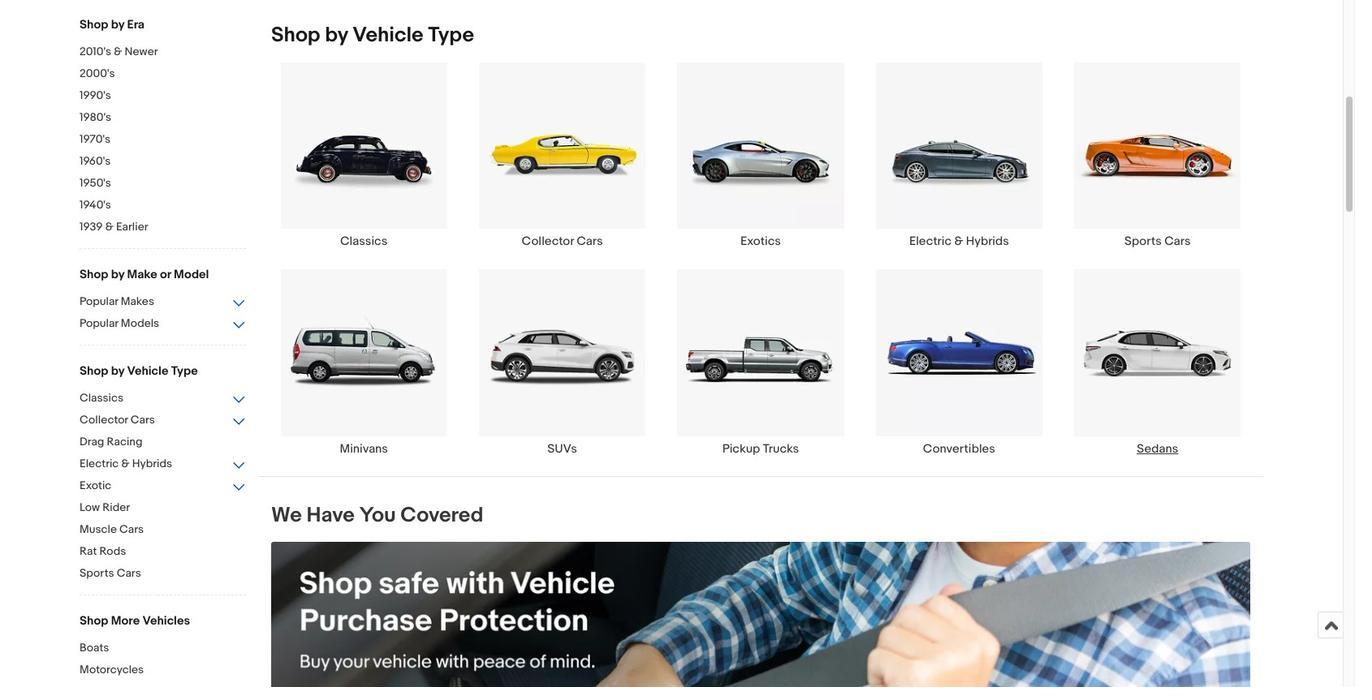 Task type: describe. For each thing, give the bounding box(es) containing it.
exotics
[[741, 234, 781, 250]]

1 horizontal spatial sports cars link
[[1059, 62, 1257, 250]]

by for low rider link
[[111, 364, 124, 379]]

low
[[80, 501, 100, 515]]

minivans
[[340, 441, 388, 457]]

rods
[[99, 545, 126, 559]]

classics for classics collector cars drag racing electric & hybrids exotic low rider muscle cars rat rods sports cars
[[80, 391, 123, 405]]

low rider link
[[80, 501, 246, 517]]

2000's link
[[80, 67, 246, 82]]

1950's
[[80, 176, 111, 190]]

shop by vehicle type for low rider link
[[80, 364, 198, 379]]

shop for low rider link
[[80, 364, 108, 379]]

boats motorcycles
[[80, 642, 144, 677]]

2010's & newer link
[[80, 45, 246, 60]]

popular makes popular models
[[80, 295, 159, 331]]

trucks
[[763, 441, 799, 457]]

& inside list
[[955, 234, 963, 250]]

by for minivans link at the left of page
[[325, 23, 348, 48]]

suvs
[[548, 441, 577, 457]]

shop by vehicle type for minivans link at the left of page
[[271, 23, 474, 48]]

1960's
[[80, 154, 111, 168]]

or
[[160, 267, 171, 283]]

models
[[121, 317, 159, 331]]

1980's link
[[80, 110, 246, 126]]

we
[[271, 503, 302, 528]]

popular models button
[[80, 317, 246, 332]]

type for drag racing link
[[171, 364, 198, 379]]

0 vertical spatial sports
[[1125, 234, 1162, 250]]

make
[[127, 267, 157, 283]]

exotic button
[[80, 479, 246, 495]]

exotics link
[[662, 62, 860, 250]]

2000's
[[80, 67, 115, 80]]

& inside classics collector cars drag racing electric & hybrids exotic low rider muscle cars rat rods sports cars
[[121, 457, 130, 471]]

electric & hybrids
[[910, 234, 1009, 250]]

makes
[[121, 295, 154, 309]]

1970's
[[80, 132, 110, 146]]

covered
[[401, 503, 484, 528]]

1 horizontal spatial electric
[[910, 234, 952, 250]]

electric inside classics collector cars drag racing electric & hybrids exotic low rider muscle cars rat rods sports cars
[[80, 457, 119, 471]]

sports inside classics collector cars drag racing electric & hybrids exotic low rider muscle cars rat rods sports cars
[[80, 567, 114, 581]]

motorcycles
[[80, 664, 144, 677]]

list containing classics
[[258, 62, 1264, 476]]

2 popular from the top
[[80, 317, 118, 331]]

pickup
[[723, 441, 760, 457]]

drag
[[80, 435, 104, 449]]

you
[[359, 503, 396, 528]]

2010's
[[80, 45, 111, 58]]

1950's link
[[80, 176, 246, 192]]

minivans link
[[265, 269, 463, 457]]

model
[[174, 267, 209, 283]]

pickup trucks link
[[662, 269, 860, 457]]



Task type: locate. For each thing, give the bounding box(es) containing it.
rat
[[80, 545, 97, 559]]

sedans
[[1137, 441, 1179, 457]]

0 vertical spatial vehicle
[[353, 23, 424, 48]]

0 horizontal spatial collector
[[80, 413, 128, 427]]

convertibles
[[923, 441, 996, 457]]

cars inside 'link'
[[577, 234, 603, 250]]

0 horizontal spatial type
[[171, 364, 198, 379]]

popular left makes
[[80, 295, 118, 309]]

shop more vehicles
[[80, 614, 190, 629]]

1 vertical spatial collector
[[80, 413, 128, 427]]

collector inside collector cars 'link'
[[522, 234, 574, 250]]

&
[[114, 45, 122, 58], [105, 220, 114, 234], [955, 234, 963, 250], [121, 457, 130, 471]]

1 horizontal spatial sports
[[1125, 234, 1162, 250]]

muscle
[[80, 523, 117, 537]]

1 vertical spatial classics
[[80, 391, 123, 405]]

classics inside classics collector cars drag racing electric & hybrids exotic low rider muscle cars rat rods sports cars
[[80, 391, 123, 405]]

motorcycles link
[[80, 664, 246, 679]]

1 popular from the top
[[80, 295, 118, 309]]

shop for minivans link at the left of page
[[271, 23, 320, 48]]

1 horizontal spatial hybrids
[[966, 234, 1009, 250]]

0 horizontal spatial shop by vehicle type
[[80, 364, 198, 379]]

shop by era
[[80, 17, 145, 32]]

racing
[[107, 435, 143, 449]]

0 horizontal spatial electric
[[80, 457, 119, 471]]

1 vertical spatial sports
[[80, 567, 114, 581]]

sports cars
[[1125, 234, 1191, 250]]

0 vertical spatial type
[[428, 23, 474, 48]]

we have you covered
[[271, 503, 484, 528]]

suvs link
[[463, 269, 662, 457]]

drag racing link
[[80, 435, 246, 451]]

era
[[127, 17, 145, 32]]

shop by make or model
[[80, 267, 209, 283]]

1939 & earlier link
[[80, 220, 246, 236]]

hybrids inside classics collector cars drag racing electric & hybrids exotic low rider muscle cars rat rods sports cars
[[132, 457, 172, 471]]

shop by vehicle type
[[271, 23, 474, 48], [80, 364, 198, 379]]

1940's
[[80, 198, 111, 212]]

list
[[258, 62, 1264, 476]]

1960's link
[[80, 154, 246, 170]]

cars
[[577, 234, 603, 250], [1165, 234, 1191, 250], [131, 413, 155, 427], [119, 523, 144, 537], [117, 567, 141, 581]]

None text field
[[271, 542, 1251, 688]]

1939
[[80, 220, 103, 234]]

popular makes button
[[80, 295, 246, 310]]

sports cars link
[[1059, 62, 1257, 250], [80, 567, 246, 582]]

1 horizontal spatial type
[[428, 23, 474, 48]]

collector cars button
[[80, 413, 246, 429]]

1 horizontal spatial collector
[[522, 234, 574, 250]]

0 vertical spatial sports cars link
[[1059, 62, 1257, 250]]

1 horizontal spatial vehicle
[[353, 23, 424, 48]]

1990's link
[[80, 89, 246, 104]]

0 vertical spatial shop by vehicle type
[[271, 23, 474, 48]]

2010's & newer 2000's 1990's 1980's 1970's 1960's 1950's 1940's 1939 & earlier
[[80, 45, 158, 234]]

1 horizontal spatial classics
[[340, 234, 388, 250]]

1 vertical spatial popular
[[80, 317, 118, 331]]

popular
[[80, 295, 118, 309], [80, 317, 118, 331]]

0 horizontal spatial hybrids
[[132, 457, 172, 471]]

collector cars link
[[463, 62, 662, 250]]

collector cars
[[522, 234, 603, 250]]

vehicle for low rider link
[[127, 364, 168, 379]]

1 horizontal spatial shop by vehicle type
[[271, 23, 474, 48]]

muscle cars link
[[80, 523, 246, 538]]

classics link
[[265, 62, 463, 250]]

0 vertical spatial classics
[[340, 234, 388, 250]]

electric & hybrids button
[[80, 457, 246, 473]]

hybrids
[[966, 234, 1009, 250], [132, 457, 172, 471]]

shop for 1960's link
[[80, 17, 108, 32]]

sports
[[1125, 234, 1162, 250], [80, 567, 114, 581]]

we have you covered with purchase protection image
[[271, 542, 1251, 688]]

collector
[[522, 234, 574, 250], [80, 413, 128, 427]]

1 vertical spatial sports cars link
[[80, 567, 246, 582]]

electric & hybrids link
[[860, 62, 1059, 250]]

vehicle for minivans link at the left of page
[[353, 23, 424, 48]]

0 vertical spatial electric
[[910, 234, 952, 250]]

rider
[[102, 501, 130, 515]]

0 vertical spatial collector
[[522, 234, 574, 250]]

classics collector cars drag racing electric & hybrids exotic low rider muscle cars rat rods sports cars
[[80, 391, 172, 581]]

shop
[[80, 17, 108, 32], [271, 23, 320, 48], [80, 267, 108, 283], [80, 364, 108, 379], [80, 614, 108, 629]]

type
[[428, 23, 474, 48], [171, 364, 198, 379]]

by
[[111, 17, 124, 32], [325, 23, 348, 48], [111, 267, 124, 283], [111, 364, 124, 379]]

collector inside classics collector cars drag racing electric & hybrids exotic low rider muscle cars rat rods sports cars
[[80, 413, 128, 427]]

boats link
[[80, 642, 246, 657]]

1 vertical spatial electric
[[80, 457, 119, 471]]

convertibles link
[[860, 269, 1059, 457]]

1 vertical spatial vehicle
[[127, 364, 168, 379]]

vehicles
[[143, 614, 190, 629]]

earlier
[[116, 220, 148, 234]]

pickup trucks
[[723, 441, 799, 457]]

classics
[[340, 234, 388, 250], [80, 391, 123, 405]]

sedans link
[[1059, 269, 1257, 457]]

classics for classics
[[340, 234, 388, 250]]

0 vertical spatial popular
[[80, 295, 118, 309]]

1940's link
[[80, 198, 246, 214]]

1980's
[[80, 110, 111, 124]]

popular left the models
[[80, 317, 118, 331]]

1 vertical spatial type
[[171, 364, 198, 379]]

0 horizontal spatial sports
[[80, 567, 114, 581]]

1 vertical spatial shop by vehicle type
[[80, 364, 198, 379]]

have
[[307, 503, 355, 528]]

more
[[111, 614, 140, 629]]

exotic
[[80, 479, 111, 493]]

newer
[[125, 45, 158, 58]]

0 horizontal spatial classics
[[80, 391, 123, 405]]

1 vertical spatial hybrids
[[132, 457, 172, 471]]

type for exotics link
[[428, 23, 474, 48]]

by for 1960's link
[[111, 17, 124, 32]]

0 vertical spatial hybrids
[[966, 234, 1009, 250]]

rat rods link
[[80, 545, 246, 560]]

vehicle
[[353, 23, 424, 48], [127, 364, 168, 379]]

0 horizontal spatial sports cars link
[[80, 567, 246, 582]]

0 horizontal spatial vehicle
[[127, 364, 168, 379]]

electric
[[910, 234, 952, 250], [80, 457, 119, 471]]

boats
[[80, 642, 109, 655]]

1970's link
[[80, 132, 246, 148]]

1990's
[[80, 89, 111, 102]]

classics button
[[80, 391, 246, 407]]



Task type: vqa. For each thing, say whether or not it's contained in the screenshot.
the left THE CLASSICS
yes



